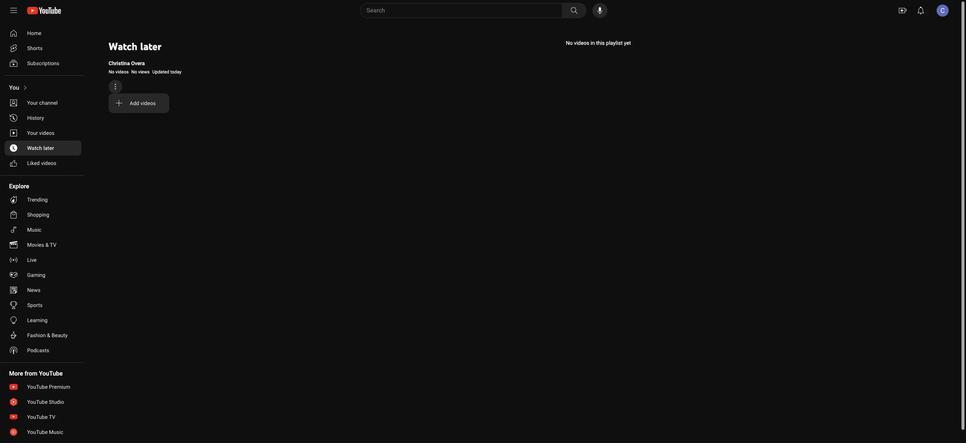 Task type: describe. For each thing, give the bounding box(es) containing it.
Search text field
[[367, 6, 561, 15]]

home
[[27, 30, 41, 36]]

today
[[170, 69, 181, 75]]

watch inside main content
[[109, 40, 137, 53]]

videos for add videos
[[140, 100, 156, 106]]

0 vertical spatial tv
[[50, 242, 56, 248]]

shopping
[[27, 212, 49, 218]]

views
[[138, 69, 150, 75]]

fashion & beauty
[[27, 333, 68, 339]]

shorts
[[27, 45, 43, 51]]

you
[[9, 84, 19, 91]]

youtube music
[[27, 430, 63, 436]]

youtube premium
[[27, 384, 70, 390]]

youtube for music
[[27, 430, 48, 436]]

0 horizontal spatial watch later
[[27, 145, 54, 151]]

yet
[[624, 40, 631, 46]]

christina overa link
[[109, 60, 145, 67]]

add
[[130, 100, 139, 106]]

more
[[9, 370, 23, 377]]

christina
[[109, 60, 130, 66]]

live
[[27, 257, 37, 263]]

videos for no videos in this playlist yet
[[574, 40, 589, 46]]

your videos
[[27, 130, 55, 136]]

history
[[27, 115, 44, 121]]

liked videos
[[27, 160, 56, 166]]

premium
[[49, 384, 70, 390]]

add videos
[[130, 100, 156, 106]]

subscriptions
[[27, 60, 59, 66]]

& for tv
[[45, 242, 49, 248]]

gaming
[[27, 272, 45, 278]]

updated
[[152, 69, 169, 75]]

youtube for studio
[[27, 399, 48, 405]]

your channel
[[27, 100, 58, 106]]

later inside main content
[[140, 40, 161, 53]]

no videos in this playlist yet
[[566, 40, 631, 46]]

liked
[[27, 160, 40, 166]]

2 horizontal spatial no
[[566, 40, 573, 46]]

movies & tv
[[27, 242, 56, 248]]

christina overa no videos no views updated today
[[109, 60, 181, 75]]



Task type: vqa. For each thing, say whether or not it's contained in the screenshot.
1 associated with Ruin
no



Task type: locate. For each thing, give the bounding box(es) containing it.
overa
[[131, 60, 145, 66]]

from
[[25, 370, 37, 377]]

youtube tv
[[27, 414, 55, 420]]

videos for your videos
[[39, 130, 55, 136]]

0 vertical spatial &
[[45, 242, 49, 248]]

youtube up youtube premium
[[39, 370, 63, 377]]

youtube tv link
[[5, 410, 81, 425], [5, 410, 81, 425]]

later up 'overa'
[[140, 40, 161, 53]]

& right movies
[[45, 242, 49, 248]]

tv
[[50, 242, 56, 248], [49, 414, 55, 420]]

movies
[[27, 242, 44, 248]]

your channel link
[[5, 95, 81, 110], [5, 95, 81, 110]]

1 horizontal spatial watch
[[109, 40, 137, 53]]

more from youtube
[[9, 370, 63, 377]]

tv right movies
[[50, 242, 56, 248]]

watch up liked
[[27, 145, 42, 151]]

youtube
[[39, 370, 63, 377], [27, 384, 48, 390], [27, 399, 48, 405], [27, 414, 48, 420], [27, 430, 48, 436]]

1 vertical spatial &
[[47, 333, 50, 339]]

youtube studio
[[27, 399, 64, 405]]

your for your videos
[[27, 130, 38, 136]]

music link
[[5, 222, 81, 238], [5, 222, 81, 238]]

videos left the in
[[574, 40, 589, 46]]

videos right liked
[[41, 160, 56, 166]]

youtube music link
[[5, 425, 81, 440], [5, 425, 81, 440]]

gaming link
[[5, 268, 81, 283], [5, 268, 81, 283]]

0 vertical spatial your
[[27, 100, 38, 106]]

beauty
[[52, 333, 68, 339]]

explore
[[9, 183, 29, 190]]

0 horizontal spatial later
[[43, 145, 54, 151]]

later
[[140, 40, 161, 53], [43, 145, 54, 151]]

1 vertical spatial watch later
[[27, 145, 54, 151]]

fashion
[[27, 333, 46, 339]]

in
[[591, 40, 595, 46]]

podcasts
[[27, 348, 49, 354]]

music
[[27, 227, 41, 233], [49, 430, 63, 436]]

avatar image image
[[937, 5, 949, 17]]

your for your channel
[[27, 100, 38, 106]]

watch
[[109, 40, 137, 53], [27, 145, 42, 151]]

shorts link
[[5, 41, 81, 56], [5, 41, 81, 56]]

videos for liked videos
[[41, 160, 56, 166]]

None search field
[[347, 3, 588, 18]]

0 horizontal spatial no
[[109, 69, 114, 75]]

1 horizontal spatial later
[[140, 40, 161, 53]]

1 horizontal spatial music
[[49, 430, 63, 436]]

watch later
[[109, 40, 161, 53], [27, 145, 54, 151]]

tv down the studio
[[49, 414, 55, 420]]

news link
[[5, 283, 81, 298], [5, 283, 81, 298]]

0 vertical spatial later
[[140, 40, 161, 53]]

later up liked videos
[[43, 145, 54, 151]]

live link
[[5, 253, 81, 268], [5, 253, 81, 268]]

you link
[[5, 80, 81, 95], [5, 80, 81, 95]]

channel
[[39, 100, 58, 106]]

podcasts link
[[5, 343, 81, 358], [5, 343, 81, 358]]

subscriptions link
[[5, 56, 81, 71], [5, 56, 81, 71]]

watch later up 'overa'
[[109, 40, 161, 53]]

videos down history
[[39, 130, 55, 136]]

1 vertical spatial your
[[27, 130, 38, 136]]

sports link
[[5, 298, 81, 313], [5, 298, 81, 313]]

youtube for tv
[[27, 414, 48, 420]]

1 horizontal spatial watch later
[[109, 40, 161, 53]]

&
[[45, 242, 49, 248], [47, 333, 50, 339]]

watch later inside watch later main content
[[109, 40, 161, 53]]

your up history
[[27, 100, 38, 106]]

sports
[[27, 302, 43, 308]]

music up movies
[[27, 227, 41, 233]]

no down 'overa'
[[131, 69, 137, 75]]

2 your from the top
[[27, 130, 38, 136]]

your down history
[[27, 130, 38, 136]]

no down christina
[[109, 69, 114, 75]]

this
[[596, 40, 605, 46]]

youtube down youtube tv
[[27, 430, 48, 436]]

youtube up youtube music
[[27, 414, 48, 420]]

watch later down your videos
[[27, 145, 54, 151]]

youtube down 'more from youtube'
[[27, 384, 48, 390]]

studio
[[49, 399, 64, 405]]

videos inside christina overa no videos no views updated today
[[116, 69, 129, 75]]

videos right add
[[140, 100, 156, 106]]

1 your from the top
[[27, 100, 38, 106]]

trending
[[27, 197, 48, 203]]

0 vertical spatial music
[[27, 227, 41, 233]]

youtube up youtube tv
[[27, 399, 48, 405]]

videos down christina
[[116, 69, 129, 75]]

watch up christina overa link
[[109, 40, 137, 53]]

movies & tv link
[[5, 238, 81, 253], [5, 238, 81, 253]]

no left the in
[[566, 40, 573, 46]]

youtube studio link
[[5, 395, 81, 410], [5, 395, 81, 410]]

& for beauty
[[47, 333, 50, 339]]

playlist
[[606, 40, 623, 46]]

youtube for premium
[[27, 384, 48, 390]]

0 horizontal spatial music
[[27, 227, 41, 233]]

1 horizontal spatial no
[[131, 69, 137, 75]]

1 vertical spatial watch
[[27, 145, 42, 151]]

1 vertical spatial tv
[[49, 414, 55, 420]]

videos
[[574, 40, 589, 46], [116, 69, 129, 75], [140, 100, 156, 106], [39, 130, 55, 136], [41, 160, 56, 166]]

add videos option
[[109, 97, 169, 110]]

1 vertical spatial later
[[43, 145, 54, 151]]

your
[[27, 100, 38, 106], [27, 130, 38, 136]]

videos inside option
[[140, 100, 156, 106]]

fashion & beauty link
[[5, 328, 81, 343], [5, 328, 81, 343]]

1 vertical spatial music
[[49, 430, 63, 436]]

0 vertical spatial watch later
[[109, 40, 161, 53]]

history link
[[5, 110, 81, 126], [5, 110, 81, 126]]

learning link
[[5, 313, 81, 328], [5, 313, 81, 328]]

watch later link
[[5, 141, 81, 156], [5, 141, 81, 156]]

liked videos link
[[5, 156, 81, 171], [5, 156, 81, 171]]

0 vertical spatial watch
[[109, 40, 137, 53]]

youtube premium link
[[5, 380, 81, 395], [5, 380, 81, 395]]

no
[[566, 40, 573, 46], [109, 69, 114, 75], [131, 69, 137, 75]]

your videos link
[[5, 126, 81, 141], [5, 126, 81, 141]]

watch later main content
[[91, 21, 960, 443]]

news
[[27, 287, 40, 293]]

learning
[[27, 318, 48, 324]]

music down youtube tv
[[49, 430, 63, 436]]

trending link
[[5, 192, 81, 207], [5, 192, 81, 207]]

& left 'beauty' at the left of page
[[47, 333, 50, 339]]

shopping link
[[5, 207, 81, 222], [5, 207, 81, 222]]

home link
[[5, 26, 81, 41], [5, 26, 81, 41]]

0 horizontal spatial watch
[[27, 145, 42, 151]]



